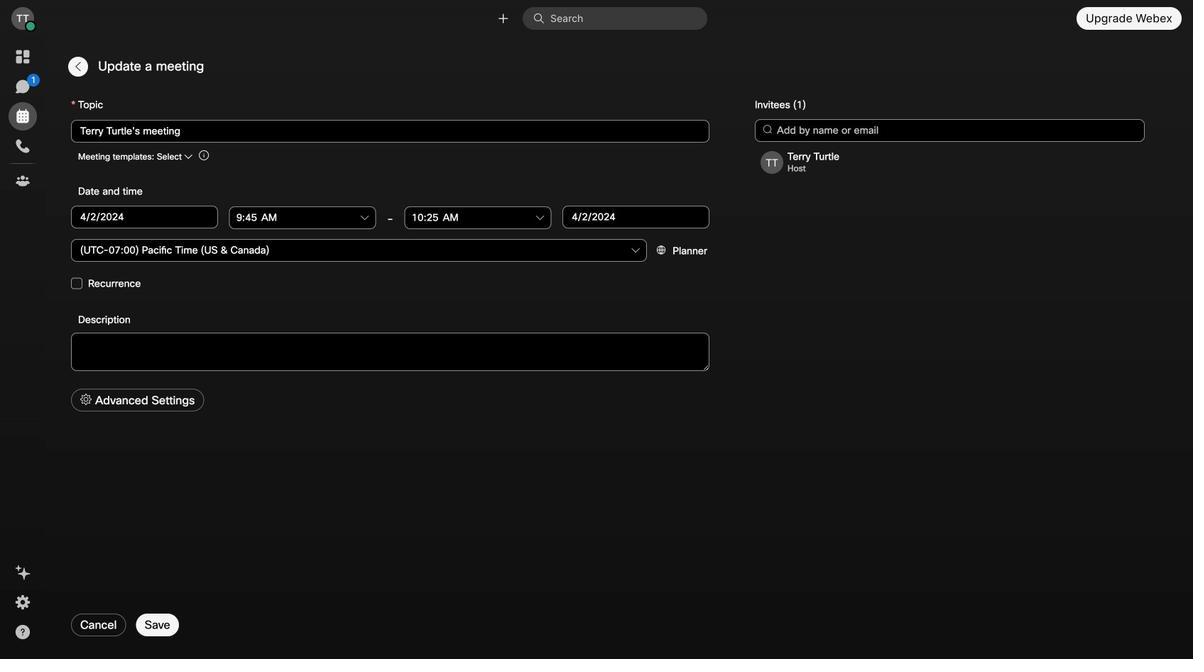 Task type: vqa. For each thing, say whether or not it's contained in the screenshot.
the Accessibility Tab at the top of the page
no



Task type: locate. For each thing, give the bounding box(es) containing it.
webex tab list
[[9, 43, 40, 195]]

navigation
[[0, 37, 45, 660]]



